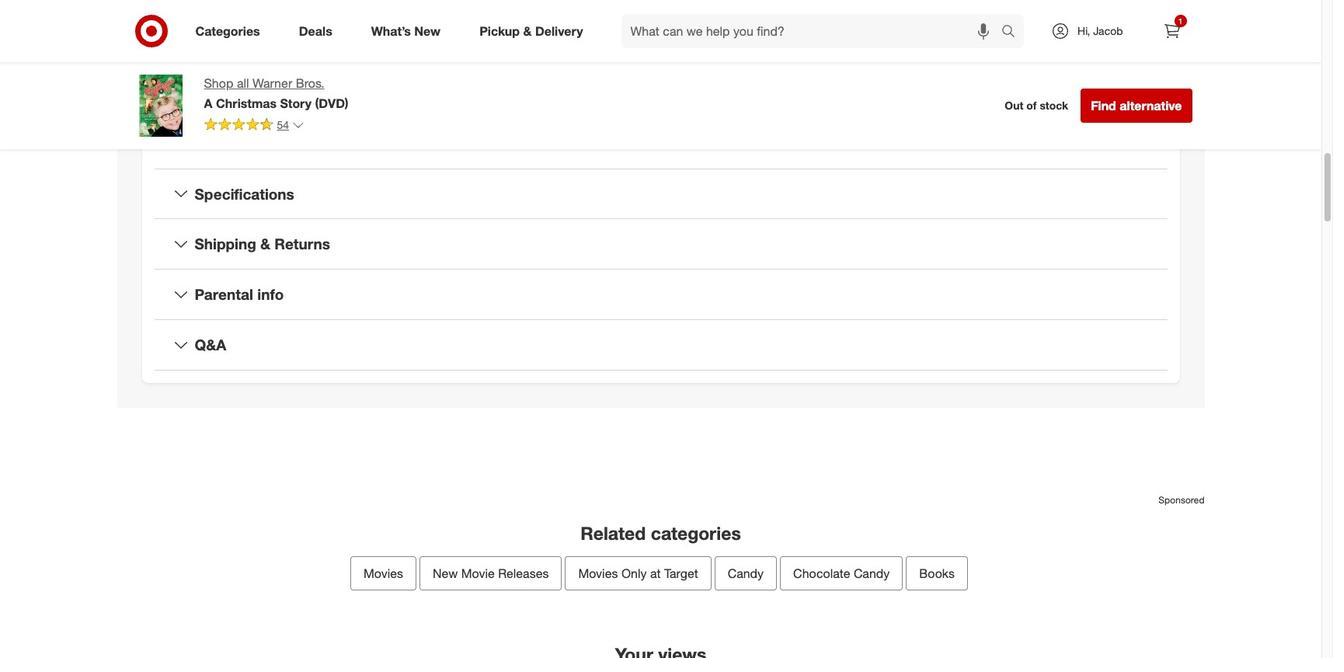 Task type: locate. For each thing, give the bounding box(es) containing it.
leg
[[376, 104, 394, 117], [596, 104, 614, 117]]

0 vertical spatial dream
[[739, 32, 770, 45]]

father.
[[968, 79, 998, 92]]

candy right the target at the bottom
[[728, 566, 764, 581]]

new right what's
[[414, 23, 441, 39]]

categories
[[651, 522, 741, 544]]

time
[[757, 1, 778, 14]]

0 vertical spatial new
[[414, 23, 441, 39]]

1 horizontal spatial leg
[[596, 104, 614, 117]]

1 vertical spatial him
[[1017, 94, 1035, 108]]

related categories
[[581, 522, 741, 544]]

categories
[[195, 23, 260, 39]]

0 vertical spatial at
[[807, 94, 816, 108]]

pickup & delivery link
[[466, 14, 602, 48]]

a down 'shop'
[[204, 95, 212, 111]]

red
[[687, 17, 707, 30], [616, 88, 636, 101]]

1 horizontal spatial candy
[[854, 566, 890, 581]]

1 vertical spatial in
[[901, 79, 910, 92]]

target
[[664, 566, 698, 581]]

only
[[621, 566, 647, 581]]

1 horizontal spatial &
[[523, 23, 532, 39]]

every
[[818, 32, 844, 45]]

ralphie up receive
[[708, 94, 745, 108]]

of down billingsly
[[426, 88, 436, 101]]

just
[[808, 48, 825, 61]]

ralphie up air
[[926, 1, 962, 14]]

f-
[[867, 79, 874, 92]]

0 vertical spatial is
[[1145, 48, 1153, 61]]

0 horizontal spatial &
[[260, 235, 270, 253]]

christmas down "friend"
[[1001, 79, 1050, 92]]

new inside related categories region
[[433, 566, 458, 581]]

he up award
[[896, 32, 908, 45]]

2 horizontal spatial ralphie
[[926, 1, 962, 14]]

there's
[[803, 1, 836, 14]]

rating:
[[210, 51, 245, 64]]

2 vertical spatial in
[[925, 94, 934, 108]]

movies link
[[350, 557, 416, 591]]

making
[[687, 63, 722, 77]]

the right sure
[[750, 63, 768, 77]]

& left returns
[[260, 235, 270, 253]]

easter
[[529, 104, 560, 117]]

all
[[237, 75, 249, 91]]

new
[[414, 23, 441, 39], [433, 566, 458, 581]]

and up tongue
[[1096, 48, 1114, 61]]

commercial)
[[305, 119, 365, 132]]

red up lamp
[[616, 88, 636, 101]]

department
[[838, 94, 895, 108]]

1 horizontal spatial story
[[623, 73, 649, 86]]

1 vertical spatial red
[[616, 88, 636, 101]]

him up woman's
[[1024, 32, 1042, 45]]

0 horizontal spatial 1
[[298, 29, 304, 42]]

1 horizontal spatial movies
[[578, 566, 618, 581]]

0 horizontal spatial dream
[[739, 32, 770, 45]]

because
[[773, 32, 815, 45]]

0 horizontal spatial is
[[1053, 79, 1061, 92]]

a up 54 link in the top of the page
[[245, 104, 252, 117]]

is down out. on the top right of page
[[1145, 48, 1153, 61]]

candy right the chocolate
[[854, 566, 890, 581]]

0 vertical spatial ralphie
[[926, 1, 962, 14]]

0 horizontal spatial story
[[280, 95, 312, 111]]

1 vertical spatial is
[[1053, 79, 1061, 92]]

2 movies from the left
[[578, 566, 618, 581]]

obstacles
[[1028, 17, 1075, 30]]

a inside special features: commentary by peter billingsly and bob clark, another christmas story w/ cast and directortriple radio broadcasts of christmas stories, featurettte daisy red ryder: a history, featurette get a leg up, hidden presents (aka easter eggs), leg lamp commercial (mock commercial)
[[245, 104, 252, 117]]

deals
[[299, 23, 332, 39]]

in down front
[[925, 94, 934, 108]]

doesn't
[[815, 63, 852, 77]]

1 horizontal spatial ralphie
[[777, 79, 814, 92]]

(dvd)
[[315, 95, 348, 111]]

1 vertical spatial ralphie
[[777, 79, 814, 92]]

1 vertical spatial &
[[260, 235, 270, 253]]

0 horizontal spatial at
[[650, 566, 661, 581]]

what's new link
[[358, 14, 460, 48]]

man down just
[[791, 63, 812, 77]]

warner
[[252, 75, 292, 91]]

eggs),
[[563, 104, 593, 117]]

0 vertical spatial &
[[523, 23, 532, 39]]

pg
[[248, 51, 263, 64]]

1 vertical spatial 1
[[298, 29, 304, 42]]

0 horizontal spatial ralphie
[[708, 94, 745, 108]]

clark,
[[498, 73, 526, 86]]

parker's
[[965, 1, 1005, 14]]

the up sure
[[742, 48, 761, 61]]

books
[[919, 566, 955, 581]]

lamp
[[617, 104, 645, 117]]

ralphie's
[[963, 63, 1007, 77]]

and
[[781, 1, 800, 14], [1096, 48, 1114, 61], [453, 73, 471, 86], [756, 79, 774, 92], [249, 88, 267, 101], [687, 94, 705, 108]]

search
[[994, 25, 1032, 40]]

leg down broadcasts on the top left of page
[[376, 104, 394, 117]]

he left receive
[[687, 110, 699, 123]]

get
[[347, 104, 364, 117]]

movies inside 'link'
[[578, 566, 618, 581]]

out
[[1005, 99, 1023, 112]]

& inside dropdown button
[[260, 235, 270, 253]]

red up the way
[[687, 17, 707, 30]]

the
[[1119, 17, 1135, 30], [848, 79, 864, 92], [819, 94, 835, 108]]

another
[[529, 73, 567, 86]]

1 horizontal spatial dream
[[1071, 94, 1102, 108]]

story up (mock
[[280, 95, 312, 111]]

movies for movies
[[364, 566, 403, 581]]

bros.
[[296, 75, 325, 91]]

let's
[[755, 110, 779, 123]]

of left for
[[1026, 99, 1037, 112]]

1 vertical spatial story
[[280, 95, 312, 111]]

at
[[807, 94, 816, 108], [650, 566, 661, 581]]

at up so.
[[807, 94, 816, 108]]

the down utters
[[819, 94, 835, 108]]

his down leg), at top
[[1066, 63, 1079, 77]]

& right pickup
[[523, 23, 532, 39]]

adult
[[847, 32, 871, 45]]

a
[[1127, 1, 1133, 14], [847, 48, 853, 61], [1017, 48, 1022, 61], [700, 79, 706, 92], [367, 104, 373, 117]]

2 vertical spatial the
[[819, 94, 835, 108]]

the up eye
[[1119, 17, 1135, 30]]

of down turkey,
[[938, 79, 948, 92]]

shipping & returns button
[[154, 219, 1167, 269]]

1 vertical spatial new
[[433, 566, 458, 581]]

is down gets
[[1053, 79, 1061, 92]]

lamp
[[931, 48, 955, 61]]

0 vertical spatial the
[[742, 48, 761, 61]]

0 vertical spatial 1
[[1178, 16, 1183, 26]]

1 horizontal spatial is
[[1145, 48, 1153, 61]]

0 vertical spatial story
[[623, 73, 649, 86]]

1 vertical spatial man
[[791, 63, 812, 77]]

1 vertical spatial he
[[687, 110, 699, 123]]

billingsly
[[407, 73, 450, 86]]

christmas down all
[[216, 95, 277, 111]]

pickup
[[479, 23, 520, 39]]

old down 'because'
[[764, 48, 781, 61]]

stock
[[1040, 99, 1068, 112]]

1 horizontal spatial red
[[687, 17, 707, 30]]

hi, jacob
[[1078, 24, 1123, 37]]

1 horizontal spatial the
[[848, 79, 864, 92]]

story up lamp
[[623, 73, 649, 86]]

him left for
[[1017, 94, 1035, 108]]

2 horizontal spatial in
[[1108, 17, 1116, 30]]

woman's
[[1025, 48, 1069, 61]]

0 horizontal spatial leg
[[376, 104, 394, 117]]

0 vertical spatial red
[[687, 17, 707, 30]]

featurettte
[[531, 88, 584, 101]]

directortriple
[[270, 88, 333, 101]]

movies
[[364, 566, 403, 581], [578, 566, 618, 581]]

his down ryder at the top right of the page
[[722, 32, 736, 45]]

1 vertical spatial at
[[650, 566, 661, 581]]

old up santa
[[771, 63, 788, 77]]

search button
[[994, 14, 1032, 51]]

at right only
[[650, 566, 661, 581]]

& for pickup
[[523, 23, 532, 39]]

hopes
[[937, 94, 967, 108]]

at inside 'link'
[[650, 566, 661, 581]]

in
[[1108, 17, 1116, 30], [901, 79, 910, 92], [925, 94, 934, 108]]

the left f-
[[848, 79, 864, 92]]

1 horizontal spatial at
[[807, 94, 816, 108]]

man down 'because'
[[784, 48, 805, 61]]

his left eye
[[1098, 32, 1112, 45]]

stuck
[[1119, 63, 1146, 77]]

sure
[[726, 63, 747, 77]]

0 horizontal spatial movies
[[364, 566, 403, 581]]

candy link
[[715, 557, 777, 591]]

leg down daisy
[[596, 104, 614, 117]]

0 horizontal spatial red
[[616, 88, 636, 101]]

and up the visits
[[756, 79, 774, 92]]

2 horizontal spatial the
[[1119, 17, 1135, 30]]

new left movie
[[433, 566, 458, 581]]

in down year:
[[1108, 17, 1116, 30]]

turkey,
[[928, 63, 960, 77]]

a right year:
[[1127, 1, 1133, 14]]

1 movies from the left
[[364, 566, 403, 581]]

movies only at target link
[[565, 557, 711, 591]]

list
[[1064, 1, 1077, 14]]

dream down drawing
[[1071, 94, 1102, 108]]

christmas up ryder at the top right of the page
[[705, 1, 754, 14]]

0 horizontal spatial a
[[204, 95, 212, 111]]

1 horizontal spatial 1
[[1178, 16, 1183, 26]]

out.
[[1135, 32, 1154, 45]]

dream
[[739, 32, 770, 45], [1071, 94, 1102, 108]]

categories link
[[182, 14, 279, 48]]

in up the store
[[901, 79, 910, 92]]

he
[[896, 32, 908, 45], [687, 110, 699, 123]]

red inside special features: commentary by peter billingsly and bob clark, another christmas story w/ cast and directortriple radio broadcasts of christmas stories, featurettte daisy red ryder: a history, featurette get a leg up, hidden presents (aka easter eggs), leg lamp commercial (mock commercial)
[[616, 88, 636, 101]]

0 vertical spatial he
[[896, 32, 908, 45]]

0 horizontal spatial candy
[[728, 566, 764, 581]]

a right the get
[[367, 104, 373, 117]]

specifications
[[195, 185, 294, 202]]

ralphie up santa
[[777, 79, 814, 92]]

it's
[[687, 1, 702, 14]]

1 horizontal spatial a
[[245, 104, 252, 117]]

dream down carbine
[[739, 32, 770, 45]]

out of stock
[[1005, 99, 1068, 112]]

stand
[[1078, 17, 1105, 30]]

(a
[[919, 48, 928, 61]]



Task type: describe. For each thing, give the bounding box(es) containing it.
to
[[687, 79, 697, 92]]

releases
[[498, 566, 549, 581]]

up,
[[397, 104, 414, 117]]

her
[[910, 63, 925, 77]]

range
[[868, 17, 899, 30]]

hidden
[[417, 104, 452, 117]]

leg),
[[1072, 48, 1093, 61]]

christmas inside shop all warner bros. a christmas story (dvd)
[[216, 95, 277, 111]]

parental info
[[195, 285, 284, 303]]

come
[[855, 63, 882, 77]]

history,
[[255, 104, 291, 117]]

of down father.
[[970, 94, 980, 108]]

0 horizontal spatial the
[[819, 94, 835, 108]]

& for shipping
[[260, 235, 270, 253]]

utters
[[817, 79, 845, 92]]

presents
[[455, 104, 498, 117]]

w/
[[210, 88, 222, 101]]

1 vertical spatial the
[[750, 63, 768, 77]]

jacob
[[1093, 24, 1123, 37]]

of up meanwhile
[[709, 32, 719, 45]]

rating: pg
[[210, 51, 263, 64]]

54
[[277, 118, 289, 131]]

shot,
[[839, 17, 865, 30]]

flag
[[709, 79, 726, 92]]

this
[[1080, 1, 1098, 14]]

his up hopes
[[951, 79, 965, 92]]

he'll
[[1045, 32, 1065, 45]]

number
[[210, 29, 249, 42]]

friend
[[1010, 63, 1038, 77]]

2 candy from the left
[[854, 566, 890, 581]]

visits
[[748, 94, 773, 108]]

and up action
[[781, 1, 800, 14]]

1 horizontal spatial he
[[896, 32, 908, 45]]

of inside special features: commentary by peter billingsly and bob clark, another christmas story w/ cast and directortriple radio broadcasts of christmas stories, featurettte daisy red ryder: a history, featurette get a leg up, hidden presents (aka easter eggs), leg lamp commercial (mock commercial)
[[426, 88, 436, 101]]

shoot
[[1068, 32, 1095, 45]]

movies for movies only at target
[[578, 566, 618, 581]]

story inside special features: commentary by peter billingsly and bob clark, another christmas story w/ cast and directortriple radio broadcasts of christmas stories, featurettte daisy red ryder: a history, featurette get a leg up, hidden presents (aka easter eggs), leg lamp commercial (mock commercial)
[[623, 73, 649, 86]]

one
[[862, 1, 880, 14]]

way
[[687, 32, 706, 45]]

gets
[[1041, 63, 1063, 77]]

find alternative
[[1091, 98, 1182, 113]]

a right 'to'
[[700, 79, 706, 92]]

eye
[[1115, 32, 1132, 45]]

1 vertical spatial old
[[771, 63, 788, 77]]

image of a christmas story (dvd) image
[[129, 75, 191, 137]]

christmas up daisy
[[570, 73, 620, 86]]

many
[[998, 17, 1025, 30]]

related
[[581, 522, 646, 544]]

0 vertical spatial him
[[1024, 32, 1042, 45]]

for
[[1038, 94, 1051, 108]]

54 link
[[204, 117, 305, 135]]

featurette
[[294, 104, 344, 117]]

1 candy from the left
[[728, 566, 764, 581]]

1 vertical spatial the
[[848, 79, 864, 92]]

discs:
[[265, 29, 295, 42]]

0 vertical spatial the
[[1119, 17, 1135, 30]]

major
[[856, 48, 884, 61]]

2 leg from the left
[[596, 104, 614, 117]]

0 vertical spatial old
[[764, 48, 781, 61]]

so.
[[810, 110, 824, 123]]

0 horizontal spatial in
[[901, 79, 910, 92]]

a inside special features: commentary by peter billingsly and bob clark, another christmas story w/ cast and directortriple radio broadcasts of christmas stories, featurettte daisy red ryder: a history, featurette get a leg up, hidden presents (aka easter eggs), leg lamp commercial (mock commercial)
[[367, 104, 373, 117]]

1 leg from the left
[[376, 104, 394, 117]]

1 horizontal spatial in
[[925, 94, 934, 108]]

related categories region
[[117, 432, 1205, 658]]

word
[[874, 79, 898, 92]]

q&a button
[[154, 320, 1167, 369]]

of up pg
[[252, 29, 262, 42]]

2 vertical spatial ralphie
[[708, 94, 745, 108]]

model
[[902, 17, 933, 30]]

on
[[910, 1, 923, 14]]

drawing
[[1064, 79, 1103, 92]]

a right like
[[1017, 48, 1022, 61]]

story inside shop all warner bros. a christmas story (dvd)
[[280, 95, 312, 111]]

hope
[[782, 110, 807, 123]]

rifle,
[[952, 17, 976, 30]]

commercial
[[210, 119, 269, 132]]

pole,
[[729, 79, 753, 92]]

q&a
[[195, 335, 226, 353]]

shaped
[[958, 48, 994, 61]]

What can we help you find? suggestions appear below search field
[[621, 14, 1005, 48]]

alternative
[[1120, 98, 1182, 113]]

what's new
[[371, 23, 441, 39]]

confronts
[[911, 32, 957, 45]]

books link
[[906, 557, 968, 591]]

special
[[210, 73, 246, 86]]

radio
[[337, 88, 365, 101]]

daisy
[[587, 88, 613, 101]]

nearer
[[1106, 79, 1137, 92]]

1 vertical spatial dream
[[1071, 94, 1102, 108]]

and down 'to'
[[687, 94, 705, 108]]

front
[[913, 79, 935, 92]]

sponsored
[[1159, 494, 1205, 505]]

at inside it's christmas time and there's only one thing on ralphie parker's chris tmas list this year: a red ryder carbine action 200-shot, range model air rifle, but many obstacles stand in the way of his dream because every adult that he confronts keeps telling him he'll shoot his eye out. meanwhile the old man just got a major award (a lamp shaped like a woman's leg), and mom is making sure the old man doesn't come near her turkey, ralphie's friend gets his tongue stuck to a flag pole, and ralphie utters the f-word in front of his father. christmas is drawing nearer and ralphie visits santa at the department store in hopes of asking him for his dream gift. will he receive it? let's hope so.
[[807, 94, 816, 108]]

0 vertical spatial man
[[784, 48, 805, 61]]

his right for
[[1054, 94, 1068, 108]]

specifications button
[[154, 169, 1167, 219]]

ryder
[[710, 17, 739, 30]]

a inside shop all warner bros. a christmas story (dvd)
[[204, 95, 212, 111]]

new movie releases
[[433, 566, 549, 581]]

(mock
[[272, 119, 302, 132]]

shop
[[204, 75, 233, 91]]

near
[[885, 63, 907, 77]]

0 vertical spatial in
[[1108, 17, 1116, 30]]

it's christmas time and there's only one thing on ralphie parker's chris tmas list this year: a red ryder carbine action 200-shot, range model air rifle, but many obstacles stand in the way of his dream because every adult that he confronts keeps telling him he'll shoot his eye out. meanwhile the old man just got a major award (a lamp shaped like a woman's leg), and mom is making sure the old man doesn't come near her turkey, ralphie's friend gets his tongue stuck to a flag pole, and ralphie utters the f-word in front of his father. christmas is drawing nearer and ralphie visits santa at the department store in hopes of asking him for his dream gift. will he receive it? let's hope so.
[[687, 1, 1154, 123]]

commentary
[[297, 73, 361, 86]]

only
[[839, 1, 859, 14]]

0 horizontal spatial he
[[687, 110, 699, 123]]

got
[[828, 48, 844, 61]]

telling
[[993, 32, 1021, 45]]

thing
[[883, 1, 907, 14]]

what's
[[371, 23, 411, 39]]

red inside it's christmas time and there's only one thing on ralphie parker's chris tmas list this year: a red ryder carbine action 200-shot, range model air rifle, but many obstacles stand in the way of his dream because every adult that he confronts keeps telling him he'll shoot his eye out. meanwhile the old man just got a major award (a lamp shaped like a woman's leg), and mom is making sure the old man doesn't come near her turkey, ralphie's friend gets his tongue stuck to a flag pole, and ralphie utters the f-word in front of his father. christmas is drawing nearer and ralphie visits santa at the department store in hopes of asking him for his dream gift. will he receive it? let's hope so.
[[687, 17, 707, 30]]

carbine
[[742, 17, 780, 30]]

a right got
[[847, 48, 853, 61]]

find alternative button
[[1081, 89, 1192, 123]]

parental
[[195, 285, 253, 303]]

stories,
[[491, 88, 528, 101]]

asking
[[983, 94, 1014, 108]]

christmas up presents
[[439, 88, 488, 101]]

and left bob
[[453, 73, 471, 86]]

number of discs: 1
[[210, 29, 304, 42]]

and down features:
[[249, 88, 267, 101]]



Task type: vqa. For each thing, say whether or not it's contained in the screenshot.
10/22
no



